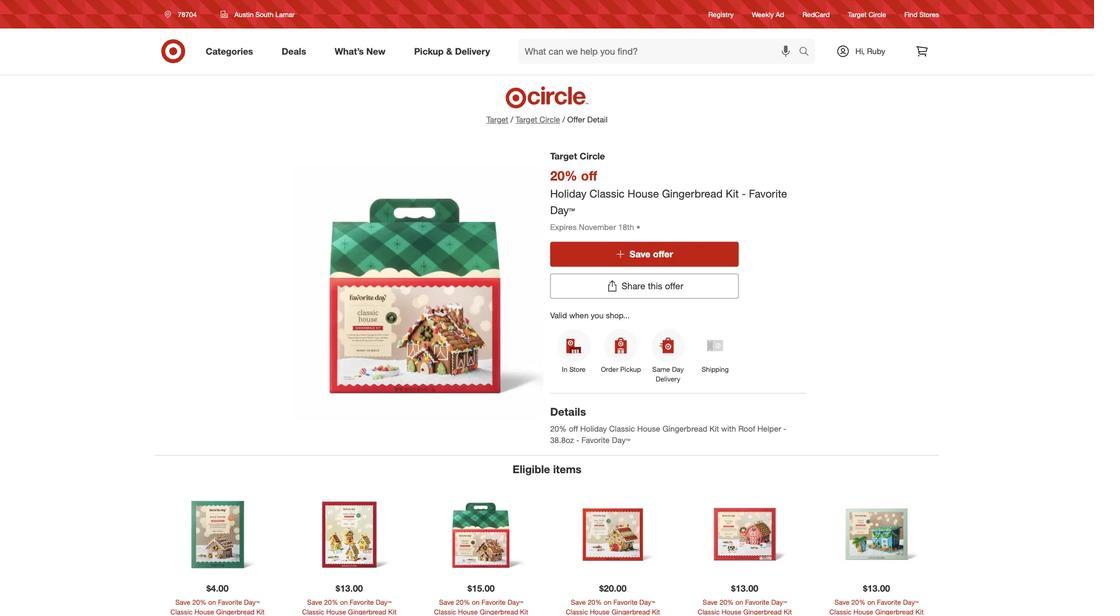Task type: describe. For each thing, give the bounding box(es) containing it.
20% inside $20.00 save 20% on favorite day™ classic house gingerbread kit
[[588, 598, 602, 607]]

20% inside details 20% off holiday classic house gingerbread kit with roof helper - 38.8oz - favorite day™
[[550, 424, 567, 434]]

favorite inside details 20% off holiday classic house gingerbread kit with roof helper - 38.8oz - favorite day™
[[582, 435, 610, 445]]

2 on from the left
[[340, 598, 348, 607]]

gingerbread inside details 20% off holiday classic house gingerbread kit with roof helper - 38.8oz - favorite day™
[[663, 424, 707, 434]]

day™ inside $4.00 save 20% on favorite day™ classic house gingerbread kit
[[244, 598, 260, 607]]

details 20% off holiday classic house gingerbread kit with roof helper - 38.8oz - favorite day™
[[550, 405, 789, 445]]

hi, ruby
[[856, 46, 886, 56]]

pickup & delivery link
[[404, 39, 504, 64]]

find stores link
[[905, 9, 939, 19]]

20% inside $15.00 save 20% on favorite day™ classic house gingerbread kit
[[456, 598, 470, 607]]

ruby
[[867, 46, 886, 56]]

1 / from the left
[[511, 115, 513, 125]]

share this offer button
[[550, 274, 739, 299]]

0 vertical spatial circle
[[869, 10, 886, 18]]

order
[[601, 365, 619, 374]]

1 $13.00 from the left
[[336, 583, 363, 594]]

what's new link
[[325, 39, 400, 64]]

kit inside $4.00 save 20% on favorite day™ classic house gingerbread kit
[[256, 608, 265, 616]]

classic inside $4.00 save 20% on favorite day™ classic house gingerbread kit
[[170, 608, 193, 616]]

with
[[721, 424, 736, 434]]

eligible
[[513, 463, 550, 476]]

1 horizontal spatial target circle link
[[848, 9, 886, 19]]

november
[[579, 222, 616, 232]]

shop...
[[606, 310, 630, 320]]

roof
[[738, 424, 755, 434]]

weekly ad link
[[752, 9, 784, 19]]

items
[[553, 463, 582, 476]]

store
[[569, 365, 586, 374]]

house inside $4.00 save 20% on favorite day™ classic house gingerbread kit
[[194, 608, 214, 616]]

save inside $4.00 save 20% on favorite day™ classic house gingerbread kit
[[175, 598, 190, 607]]

share
[[622, 281, 645, 292]]

offer
[[567, 115, 585, 125]]

classic inside 20% off holiday classic house gingerbread kit - favorite day™ expires november 18th •
[[590, 187, 625, 200]]

details
[[550, 405, 586, 418]]

house inside $15.00 save 20% on favorite day™ classic house gingerbread kit
[[458, 608, 478, 616]]

0 vertical spatial pickup
[[414, 46, 444, 57]]

classic inside details 20% off holiday classic house gingerbread kit with roof helper - 38.8oz - favorite day™
[[609, 424, 635, 434]]

save offer
[[630, 249, 673, 260]]

•
[[636, 222, 640, 232]]

when
[[569, 310, 589, 320]]

south
[[255, 10, 274, 19]]

you
[[591, 310, 604, 320]]

lamar
[[275, 10, 295, 19]]

eligible items
[[513, 463, 582, 476]]

new
[[366, 46, 386, 57]]

favorite inside $15.00 save 20% on favorite day™ classic house gingerbread kit
[[482, 598, 506, 607]]

2 vertical spatial -
[[576, 435, 579, 445]]

target circle button
[[516, 114, 560, 125]]

registry link
[[709, 9, 734, 19]]

18th
[[618, 222, 634, 232]]

save inside button
[[630, 249, 651, 260]]

favorite inside 20% off holiday classic house gingerbread kit - favorite day™ expires november 18th •
[[749, 187, 787, 200]]

$15.00 save 20% on favorite day™ classic house gingerbread kit
[[434, 583, 528, 616]]

order pickup
[[601, 365, 641, 374]]

3 $13.00 save 20% on favorite day™ classic house gingerbread kit from the left
[[830, 583, 924, 616]]

day™ inside $15.00 save 20% on favorite day™ classic house gingerbread kit
[[508, 598, 523, 607]]

78704
[[178, 10, 197, 19]]

0 horizontal spatial target circle link
[[516, 114, 560, 125]]

house inside details 20% off holiday classic house gingerbread kit with roof helper - 38.8oz - favorite day™
[[637, 424, 660, 434]]

valid when you shop...
[[550, 310, 630, 320]]

redcard link
[[803, 9, 830, 19]]

search
[[794, 47, 821, 58]]

stores
[[920, 10, 939, 18]]

2 vertical spatial circle
[[580, 150, 605, 162]]

what's
[[335, 46, 364, 57]]

helper
[[758, 424, 781, 434]]

holiday inside details 20% off holiday classic house gingerbread kit with roof helper - 38.8oz - favorite day™
[[580, 424, 607, 434]]

$15.00
[[468, 583, 495, 594]]

favorite inside $20.00 save 20% on favorite day™ classic house gingerbread kit
[[613, 598, 638, 607]]

austin south lamar
[[234, 10, 295, 19]]

weekly ad
[[752, 10, 784, 18]]

off inside 20% off holiday classic house gingerbread kit - favorite day™ expires november 18th •
[[581, 168, 597, 184]]

2 / from the left
[[563, 115, 565, 125]]

this
[[648, 281, 663, 292]]

5 on from the left
[[736, 598, 743, 607]]

gingerbread inside $15.00 save 20% on favorite day™ classic house gingerbread kit
[[480, 608, 518, 616]]

deals link
[[272, 39, 320, 64]]

save inside $15.00 save 20% on favorite day™ classic house gingerbread kit
[[439, 598, 454, 607]]



Task type: locate. For each thing, give the bounding box(es) containing it.
delivery right &
[[455, 46, 490, 57]]

house inside $20.00 save 20% on favorite day™ classic house gingerbread kit
[[590, 608, 610, 616]]

38.8oz
[[550, 435, 574, 445]]

gingerbread inside $4.00 save 20% on favorite day™ classic house gingerbread kit
[[216, 608, 255, 616]]

$4.00 save 20% on favorite day™ classic house gingerbread kit
[[170, 583, 265, 616]]

20% off holiday classic house gingerbread kit - favorite day™ expires november 18th •
[[550, 168, 787, 232]]

$4.00
[[206, 583, 229, 594]]

3 on from the left
[[472, 598, 480, 607]]

target circle link
[[848, 9, 886, 19], [516, 114, 560, 125]]

gingerbread inside $20.00 save 20% on favorite day™ classic house gingerbread kit
[[612, 608, 650, 616]]

target circle logo image
[[504, 85, 590, 109]]

kit
[[726, 187, 739, 200], [710, 424, 719, 434], [256, 608, 265, 616], [388, 608, 397, 616], [520, 608, 528, 616], [652, 608, 660, 616], [784, 608, 792, 616], [916, 608, 924, 616]]

$13.00
[[336, 583, 363, 594], [731, 583, 759, 594], [863, 583, 890, 594]]

austin
[[234, 10, 254, 19]]

find
[[905, 10, 918, 18]]

6 on from the left
[[868, 598, 875, 607]]

pickup right order on the right bottom
[[620, 365, 641, 374]]

austin south lamar button
[[213, 4, 302, 25]]

valid
[[550, 310, 567, 320]]

pickup
[[414, 46, 444, 57], [620, 365, 641, 374]]

delivery for day
[[656, 375, 681, 384]]

target circle link up hi, ruby
[[848, 9, 886, 19]]

holiday inside 20% off holiday classic house gingerbread kit - favorite day™ expires november 18th •
[[550, 187, 587, 200]]

on
[[208, 598, 216, 607], [340, 598, 348, 607], [472, 598, 480, 607], [604, 598, 612, 607], [736, 598, 743, 607], [868, 598, 875, 607]]

0 vertical spatial target circle link
[[848, 9, 886, 19]]

1 horizontal spatial target circle
[[848, 10, 886, 18]]

expires
[[550, 222, 577, 232]]

day™ inside 20% off holiday classic house gingerbread kit - favorite day™ expires november 18th •
[[550, 204, 575, 217]]

on inside $15.00 save 20% on favorite day™ classic house gingerbread kit
[[472, 598, 480, 607]]

favorite inside $4.00 save 20% on favorite day™ classic house gingerbread kit
[[218, 598, 242, 607]]

target up hi,
[[848, 10, 867, 18]]

0 horizontal spatial pickup
[[414, 46, 444, 57]]

find stores
[[905, 10, 939, 18]]

share this offer
[[622, 281, 684, 292]]

categories link
[[196, 39, 267, 64]]

3 $13.00 from the left
[[863, 583, 890, 594]]

deals
[[282, 46, 306, 57]]

1 vertical spatial target circle
[[550, 150, 605, 162]]

pickup left &
[[414, 46, 444, 57]]

2 $13.00 save 20% on favorite day™ classic house gingerbread kit from the left
[[698, 583, 792, 616]]

1 horizontal spatial delivery
[[656, 375, 681, 384]]

target circle
[[848, 10, 886, 18], [550, 150, 605, 162]]

kit inside 20% off holiday classic house gingerbread kit - favorite day™ expires november 18th •
[[726, 187, 739, 200]]

1 on from the left
[[208, 598, 216, 607]]

1 vertical spatial off
[[569, 424, 578, 434]]

delivery down same
[[656, 375, 681, 384]]

1 vertical spatial pickup
[[620, 365, 641, 374]]

2 $13.00 from the left
[[731, 583, 759, 594]]

weekly
[[752, 10, 774, 18]]

1 vertical spatial -
[[784, 424, 787, 434]]

target / target circle / offer detail
[[487, 115, 608, 125]]

hi,
[[856, 46, 865, 56]]

target
[[848, 10, 867, 18], [487, 115, 508, 125], [516, 115, 537, 125], [550, 150, 577, 162]]

house
[[628, 187, 659, 200], [637, 424, 660, 434], [194, 608, 214, 616], [326, 608, 346, 616], [458, 608, 478, 616], [590, 608, 610, 616], [722, 608, 742, 616], [854, 608, 874, 616]]

0 horizontal spatial $13.00 save 20% on favorite day™ classic house gingerbread kit
[[302, 583, 397, 616]]

1 vertical spatial holiday
[[580, 424, 607, 434]]

pickup & delivery
[[414, 46, 490, 57]]

0 horizontal spatial delivery
[[455, 46, 490, 57]]

holiday
[[550, 187, 587, 200], [580, 424, 607, 434]]

kit inside $20.00 save 20% on favorite day™ classic house gingerbread kit
[[652, 608, 660, 616]]

1 horizontal spatial circle
[[580, 150, 605, 162]]

off up 38.8oz
[[569, 424, 578, 434]]

target circle down offer
[[550, 150, 605, 162]]

detail
[[587, 115, 608, 125]]

2 horizontal spatial $13.00
[[863, 583, 890, 594]]

target left target circle 'button'
[[487, 115, 508, 125]]

2 horizontal spatial $13.00 save 20% on favorite day™ classic house gingerbread kit
[[830, 583, 924, 616]]

0 vertical spatial delivery
[[455, 46, 490, 57]]

0 vertical spatial -
[[742, 187, 746, 200]]

/ left offer
[[563, 115, 565, 125]]

0 vertical spatial off
[[581, 168, 597, 184]]

holiday down details
[[580, 424, 607, 434]]

78704 button
[[157, 4, 209, 25]]

1 horizontal spatial -
[[742, 187, 746, 200]]

1 horizontal spatial $13.00 save 20% on favorite day™ classic house gingerbread kit
[[698, 583, 792, 616]]

0 horizontal spatial $13.00
[[336, 583, 363, 594]]

$20.00
[[599, 583, 627, 594]]

delivery for &
[[455, 46, 490, 57]]

save
[[630, 249, 651, 260], [175, 598, 190, 607], [307, 598, 322, 607], [439, 598, 454, 607], [571, 598, 586, 607], [703, 598, 718, 607], [835, 598, 850, 607]]

$20.00 save 20% on favorite day™ classic house gingerbread kit
[[566, 583, 660, 616]]

on inside $20.00 save 20% on favorite day™ classic house gingerbread kit
[[604, 598, 612, 607]]

gingerbread
[[662, 187, 723, 200], [663, 424, 707, 434], [216, 608, 255, 616], [348, 608, 386, 616], [480, 608, 518, 616], [612, 608, 650, 616], [744, 608, 782, 616], [875, 608, 914, 616]]

0 horizontal spatial -
[[576, 435, 579, 445]]

save inside $20.00 save 20% on favorite day™ classic house gingerbread kit
[[571, 598, 586, 607]]

day
[[672, 365, 684, 374]]

same
[[653, 365, 670, 374]]

0 vertical spatial holiday
[[550, 187, 587, 200]]

on inside $4.00 save 20% on favorite day™ classic house gingerbread kit
[[208, 598, 216, 607]]

off inside details 20% off holiday classic house gingerbread kit with roof helper - 38.8oz - favorite day™
[[569, 424, 578, 434]]

kit inside details 20% off holiday classic house gingerbread kit with roof helper - 38.8oz - favorite day™
[[710, 424, 719, 434]]

search button
[[794, 39, 821, 66]]

-
[[742, 187, 746, 200], [784, 424, 787, 434], [576, 435, 579, 445]]

favorite
[[749, 187, 787, 200], [582, 435, 610, 445], [218, 598, 242, 607], [350, 598, 374, 607], [482, 598, 506, 607], [613, 598, 638, 607], [745, 598, 769, 607], [877, 598, 901, 607]]

classic inside $15.00 save 20% on favorite day™ classic house gingerbread kit
[[434, 608, 456, 616]]

0 horizontal spatial /
[[511, 115, 513, 125]]

house inside 20% off holiday classic house gingerbread kit - favorite day™ expires november 18th •
[[628, 187, 659, 200]]

what's new
[[335, 46, 386, 57]]

&
[[446, 46, 453, 57]]

gingerbread inside 20% off holiday classic house gingerbread kit - favorite day™ expires november 18th •
[[662, 187, 723, 200]]

holiday up expires
[[550, 187, 587, 200]]

1 $13.00 save 20% on favorite day™ classic house gingerbread kit from the left
[[302, 583, 397, 616]]

classic inside $20.00 save 20% on favorite day™ classic house gingerbread kit
[[566, 608, 588, 616]]

circle left find
[[869, 10, 886, 18]]

- inside 20% off holiday classic house gingerbread kit - favorite day™ expires november 18th •
[[742, 187, 746, 200]]

2 horizontal spatial circle
[[869, 10, 886, 18]]

4 on from the left
[[604, 598, 612, 607]]

delivery
[[455, 46, 490, 57], [656, 375, 681, 384]]

day™
[[550, 204, 575, 217], [612, 435, 630, 445], [244, 598, 260, 607], [376, 598, 392, 607], [508, 598, 523, 607], [640, 598, 655, 607], [771, 598, 787, 607], [903, 598, 919, 607]]

off
[[581, 168, 597, 184], [569, 424, 578, 434]]

shipping
[[702, 365, 729, 374]]

in
[[562, 365, 568, 374]]

day™ inside details 20% off holiday classic house gingerbread kit with roof helper - 38.8oz - favorite day™
[[612, 435, 630, 445]]

2 horizontal spatial -
[[784, 424, 787, 434]]

1 horizontal spatial pickup
[[620, 365, 641, 374]]

circle
[[869, 10, 886, 18], [540, 115, 560, 125], [580, 150, 605, 162]]

What can we help you find? suggestions appear below search field
[[518, 39, 802, 64]]

target circle up hi, ruby
[[848, 10, 886, 18]]

kit inside $15.00 save 20% on favorite day™ classic house gingerbread kit
[[520, 608, 528, 616]]

0 vertical spatial target circle
[[848, 10, 886, 18]]

0 horizontal spatial off
[[569, 424, 578, 434]]

delivery inside same day delivery
[[656, 375, 681, 384]]

1 horizontal spatial $13.00
[[731, 583, 759, 594]]

offer right this
[[665, 281, 684, 292]]

20%
[[550, 168, 577, 184], [550, 424, 567, 434], [192, 598, 206, 607], [324, 598, 338, 607], [456, 598, 470, 607], [588, 598, 602, 607], [720, 598, 734, 607], [852, 598, 866, 607]]

/
[[511, 115, 513, 125], [563, 115, 565, 125]]

/ right target link
[[511, 115, 513, 125]]

$13.00 save 20% on favorite day™ classic house gingerbread kit
[[302, 583, 397, 616], [698, 583, 792, 616], [830, 583, 924, 616]]

1 vertical spatial target circle link
[[516, 114, 560, 125]]

off up "november"
[[581, 168, 597, 184]]

registry
[[709, 10, 734, 18]]

save offer button
[[550, 242, 739, 267]]

1 horizontal spatial off
[[581, 168, 597, 184]]

offer up this
[[653, 249, 673, 260]]

in store
[[562, 365, 586, 374]]

circle down target circle logo
[[540, 115, 560, 125]]

0 horizontal spatial circle
[[540, 115, 560, 125]]

1 vertical spatial offer
[[665, 281, 684, 292]]

offer
[[653, 249, 673, 260], [665, 281, 684, 292]]

same day delivery
[[653, 365, 684, 384]]

1 vertical spatial circle
[[540, 115, 560, 125]]

target down offer
[[550, 150, 577, 162]]

circle down detail
[[580, 150, 605, 162]]

day™ inside $20.00 save 20% on favorite day™ classic house gingerbread kit
[[640, 598, 655, 607]]

ad
[[776, 10, 784, 18]]

target circle link down target circle logo
[[516, 114, 560, 125]]

0 vertical spatial offer
[[653, 249, 673, 260]]

1 horizontal spatial /
[[563, 115, 565, 125]]

20% inside 20% off holiday classic house gingerbread kit - favorite day™ expires november 18th •
[[550, 168, 577, 184]]

1 vertical spatial delivery
[[656, 375, 681, 384]]

categories
[[206, 46, 253, 57]]

20% inside $4.00 save 20% on favorite day™ classic house gingerbread kit
[[192, 598, 206, 607]]

0 horizontal spatial target circle
[[550, 150, 605, 162]]

classic
[[590, 187, 625, 200], [609, 424, 635, 434], [170, 608, 193, 616], [302, 608, 324, 616], [434, 608, 456, 616], [566, 608, 588, 616], [698, 608, 720, 616], [830, 608, 852, 616]]

target link
[[487, 115, 508, 125]]

target right target link
[[516, 115, 537, 125]]

redcard
[[803, 10, 830, 18]]



Task type: vqa. For each thing, say whether or not it's contained in the screenshot.
TheCharminTeam - 1 month ago's helpful  (0) button
no



